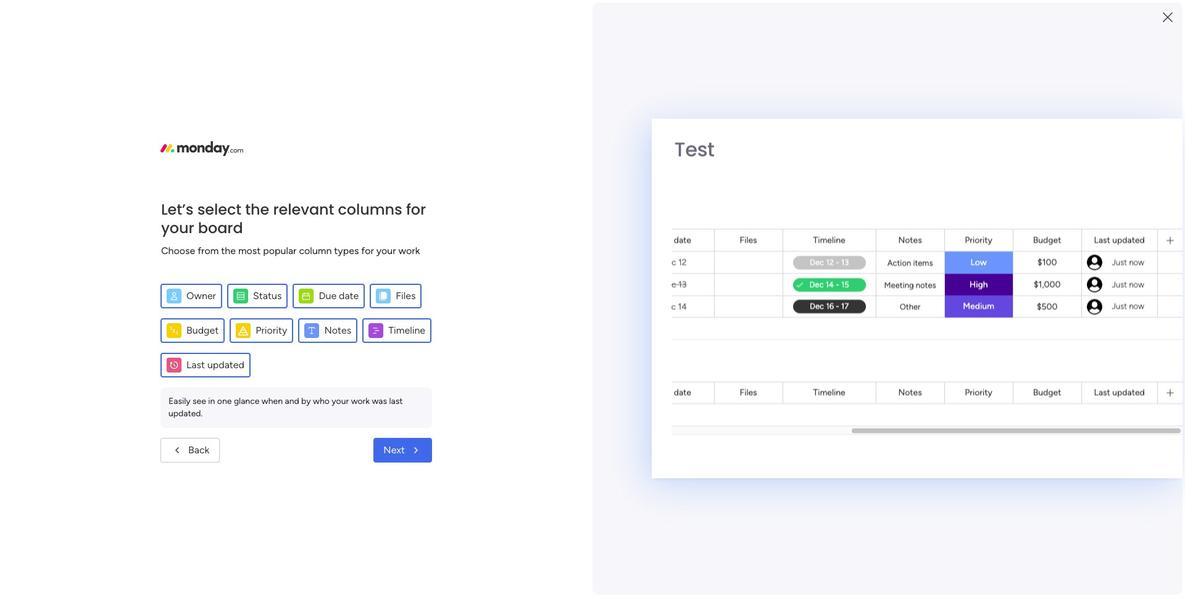 Task type: describe. For each thing, give the bounding box(es) containing it.
popular
[[263, 245, 297, 257]]

→
[[768, 7, 777, 18]]

0 vertical spatial due date
[[656, 235, 691, 245]]

project
[[261, 251, 294, 262]]

your
[[1015, 119, 1038, 132]]

0 vertical spatial notes
[[899, 235, 922, 245]]

the for relevant
[[245, 199, 269, 219]]

your inside easily see in one glance when and by who your work was last updated.
[[332, 396, 349, 407]]

work inside easily see in one glance when and by who your work was last updated.
[[351, 396, 370, 407]]

let's select the relevant columns for your board
[[161, 199, 426, 238]]

main workspace
[[286, 398, 367, 412]]

back button
[[161, 438, 220, 463]]

explore templates button
[[952, 423, 1122, 448]]

us
[[515, 7, 525, 18]]

feed
[[285, 319, 308, 333]]

my workspaces
[[245, 361, 325, 375]]

work right component icon
[[301, 415, 321, 426]]

workspaces navigation
[[9, 144, 120, 165]]

last inside button
[[186, 359, 205, 371]]

workspace image
[[248, 397, 278, 427]]

0 horizontal spatial main
[[286, 398, 310, 412]]

budget button
[[161, 318, 225, 343]]

dec
[[634, 7, 651, 18]]

✨
[[482, 7, 493, 18]]

owner button
[[161, 284, 222, 308]]

profile
[[1041, 119, 1073, 132]]

online
[[557, 7, 582, 18]]

templates inside boost your workflow in minutes with ready-made templates
[[1008, 402, 1052, 414]]

made
[[981, 402, 1005, 414]]

for inside let's select the relevant columns for your board
[[406, 199, 426, 219]]

0 vertical spatial one
[[729, 7, 745, 18]]

0 vertical spatial for
[[527, 7, 539, 18]]

in inside boost your workflow in minutes with ready-made templates
[[1045, 388, 1053, 399]]

explore templates
[[997, 430, 1077, 441]]

updated inside button
[[207, 359, 244, 371]]

install our mobile app link
[[975, 217, 1130, 231]]

2 vertical spatial due
[[656, 387, 672, 398]]

ready-
[[952, 402, 981, 414]]

priority inside button
[[256, 324, 287, 336]]

1 horizontal spatial in
[[720, 7, 727, 18]]

lottie animation element
[[595, 54, 942, 101]]

✨ join us for our online conference dec 14th
[[479, 7, 671, 18]]

most
[[238, 245, 261, 257]]

0 vertical spatial priority
[[965, 235, 993, 245]]

0 vertical spatial main
[[340, 271, 359, 282]]

install our mobile app
[[975, 218, 1067, 229]]

logo image
[[161, 141, 243, 156]]

register in one click →
[[683, 7, 777, 18]]

timeline inside button
[[389, 324, 425, 336]]

mobile
[[1020, 218, 1048, 229]]

status
[[253, 290, 282, 302]]

0 vertical spatial last updated
[[1094, 235, 1145, 245]]

1 vertical spatial workspace
[[313, 398, 367, 412]]

learn & get inspired
[[945, 470, 1033, 481]]

test
[[675, 136, 715, 163]]

work right component image
[[259, 271, 277, 282]]

how
[[1017, 519, 1033, 530]]

and
[[285, 396, 299, 407]]

getting started element
[[945, 493, 1130, 542]]

2 vertical spatial priority
[[965, 387, 993, 398]]

project management
[[261, 251, 356, 262]]

in inside easily see in one glance when and by who your work was last updated.
[[208, 396, 215, 407]]

boost
[[952, 388, 978, 399]]

select
[[197, 199, 241, 219]]

works
[[1088, 519, 1110, 530]]

next
[[384, 444, 405, 456]]

getting
[[993, 505, 1024, 516]]

priority button
[[230, 318, 294, 343]]

undefined column icon image for files
[[376, 289, 391, 303]]

last
[[389, 396, 403, 407]]

choose
[[161, 245, 195, 257]]

2 vertical spatial files
[[740, 387, 757, 398]]

budget inside button
[[186, 324, 219, 336]]

learn inside getting started learn how monday.com works
[[993, 519, 1015, 530]]

easily see in one glance when and by who your work was last updated.
[[169, 396, 403, 419]]

install
[[975, 218, 1000, 229]]

(inbox)
[[311, 319, 348, 333]]

0
[[357, 320, 363, 331]]

2 vertical spatial for
[[361, 245, 374, 257]]

column
[[299, 245, 332, 257]]

owner
[[186, 290, 216, 302]]

columns
[[338, 199, 402, 219]]

0 vertical spatial due
[[656, 235, 672, 245]]

our
[[541, 7, 555, 18]]

last updated button
[[161, 353, 251, 378]]

my
[[245, 361, 261, 375]]

minutes
[[1056, 388, 1091, 399]]

undefined column icon image for last updated
[[167, 358, 182, 373]]

was
[[372, 396, 387, 407]]

management
[[297, 251, 356, 262]]

templates inside button
[[1033, 430, 1077, 441]]

&
[[972, 470, 978, 481]]

app
[[1050, 218, 1067, 229]]



Task type: vqa. For each thing, say whether or not it's contained in the screenshot.
circle o image in UPLOAD YOUR PHOTO link
no



Task type: locate. For each thing, give the bounding box(es) containing it.
2 horizontal spatial for
[[527, 7, 539, 18]]

updated.
[[169, 408, 203, 419]]

your up choose
[[161, 218, 194, 238]]

inspired
[[998, 470, 1033, 481]]

notes
[[899, 235, 922, 245], [324, 324, 351, 336], [899, 387, 922, 398]]

status button
[[227, 284, 288, 308]]

your inside let's select the relevant columns for your board
[[161, 218, 194, 238]]

conference
[[585, 7, 632, 18]]

priority down install
[[965, 235, 993, 245]]

1 vertical spatial date
[[339, 290, 359, 302]]

update
[[245, 319, 283, 333]]

files button
[[370, 284, 422, 308]]

due date button
[[293, 284, 365, 308]]

work up 'files' button
[[399, 245, 420, 257]]

choose from the most popular column types for your work
[[161, 245, 420, 257]]

templates right explore
[[1033, 430, 1077, 441]]

budget left the open update feed (inbox) icon
[[186, 324, 219, 336]]

templates down workflow
[[1008, 402, 1052, 414]]

0 vertical spatial updated
[[1113, 235, 1145, 245]]

notes inside button
[[324, 324, 351, 336]]

complete
[[963, 119, 1013, 132]]

one
[[729, 7, 745, 18], [217, 396, 232, 407]]

0 horizontal spatial learn
[[945, 470, 969, 481]]

timeline button
[[363, 318, 432, 343]]

relevant
[[273, 199, 334, 219]]

board
[[198, 218, 243, 238]]

the inside let's select the relevant columns for your board
[[245, 199, 269, 219]]

your right who on the bottom of the page
[[332, 396, 349, 407]]

the
[[245, 199, 269, 219], [221, 245, 236, 257]]

undefined column icon image inside the priority button
[[236, 323, 251, 338]]

public board image
[[243, 250, 257, 264]]

>
[[333, 271, 338, 282]]

main right the >
[[340, 271, 359, 282]]

started
[[1026, 505, 1055, 516]]

2 vertical spatial notes
[[899, 387, 922, 398]]

explore
[[997, 430, 1030, 441]]

undefined column icon image
[[376, 289, 391, 303], [236, 323, 251, 338], [167, 358, 182, 373]]

learn
[[945, 470, 969, 481], [993, 519, 1015, 530]]

click
[[747, 7, 766, 18]]

2 vertical spatial undefined column icon image
[[167, 358, 182, 373]]

0 horizontal spatial the
[[221, 245, 236, 257]]

1 vertical spatial templates
[[1033, 430, 1077, 441]]

undefined column icon image inside last updated button
[[167, 358, 182, 373]]

1 horizontal spatial undefined column icon image
[[236, 323, 251, 338]]

back
[[188, 444, 210, 456]]

files
[[740, 235, 757, 245], [396, 290, 416, 302], [740, 387, 757, 398]]

with
[[1094, 388, 1113, 399]]

join
[[496, 7, 513, 18]]

undefined column icon image up easily
[[167, 358, 182, 373]]

component image
[[286, 415, 297, 427]]

your
[[161, 218, 194, 238], [376, 245, 396, 257], [980, 388, 1000, 399], [332, 396, 349, 407]]

1 vertical spatial management
[[324, 415, 378, 426]]

1 horizontal spatial one
[[729, 7, 745, 18]]

workspace down add to favorites icon
[[361, 271, 403, 282]]

0 horizontal spatial undefined column icon image
[[167, 358, 182, 373]]

m
[[257, 403, 269, 421]]

budget down install our mobile app link
[[1033, 235, 1062, 245]]

your up made
[[980, 388, 1000, 399]]

one inside easily see in one glance when and by who your work was last updated.
[[217, 396, 232, 407]]

0 vertical spatial undefined column icon image
[[376, 289, 391, 303]]

2 vertical spatial last updated
[[1094, 387, 1145, 398]]

workspaces
[[264, 361, 325, 375]]

0 vertical spatial workspace
[[361, 271, 403, 282]]

your right 'types' on the left top
[[376, 245, 396, 257]]

workflow
[[1002, 388, 1043, 399]]

main up component icon
[[286, 398, 310, 412]]

0 horizontal spatial for
[[361, 245, 374, 257]]

undefined column icon image inside 'files' button
[[376, 289, 391, 303]]

one left glance
[[217, 396, 232, 407]]

2 vertical spatial date
[[674, 387, 691, 398]]

1 vertical spatial main
[[286, 398, 310, 412]]

1 vertical spatial notes
[[324, 324, 351, 336]]

when
[[262, 396, 283, 407]]

templates image image
[[956, 291, 1119, 376]]

complete your profile
[[963, 119, 1073, 132]]

the right from
[[221, 245, 236, 257]]

1 vertical spatial budget
[[186, 324, 219, 336]]

1 vertical spatial last
[[186, 359, 205, 371]]

1 horizontal spatial for
[[406, 199, 426, 219]]

last updated inside button
[[186, 359, 244, 371]]

1 vertical spatial files
[[396, 290, 416, 302]]

our
[[1002, 218, 1017, 229]]

1 vertical spatial updated
[[207, 359, 244, 371]]

workspace up work management
[[313, 398, 367, 412]]

budget
[[1033, 235, 1062, 245], [186, 324, 219, 336], [1033, 387, 1062, 398]]

work
[[399, 245, 420, 257], [259, 271, 277, 282], [351, 396, 370, 407], [301, 415, 321, 426]]

due date inside button
[[319, 290, 359, 302]]

2 horizontal spatial undefined column icon image
[[376, 289, 391, 303]]

last right minutes
[[1094, 387, 1111, 398]]

last down install our mobile app link
[[1094, 235, 1111, 245]]

0 vertical spatial templates
[[1008, 402, 1052, 414]]

the right select
[[245, 199, 269, 219]]

1 vertical spatial undefined column icon image
[[236, 323, 251, 338]]

your inside boost your workflow in minutes with ready-made templates
[[980, 388, 1000, 399]]

next button
[[374, 438, 432, 463]]

main
[[340, 271, 359, 282], [286, 398, 310, 412]]

due inside button
[[319, 290, 337, 302]]

2 vertical spatial budget
[[1033, 387, 1062, 398]]

1 vertical spatial for
[[406, 199, 426, 219]]

in right register at the right top of page
[[720, 7, 727, 18]]

2 horizontal spatial in
[[1045, 388, 1053, 399]]

1 horizontal spatial main
[[340, 271, 359, 282]]

14th
[[653, 7, 671, 18]]

dapulse x slim image
[[1111, 114, 1126, 129]]

update feed (inbox)
[[245, 319, 348, 333]]

due
[[656, 235, 672, 245], [319, 290, 337, 302], [656, 387, 672, 398]]

easily
[[169, 396, 191, 407]]

management for work management
[[324, 415, 378, 426]]

from
[[198, 245, 219, 257]]

monday.com
[[1035, 519, 1085, 530]]

2 vertical spatial updated
[[1113, 387, 1145, 398]]

work management
[[301, 415, 378, 426]]

the for most
[[221, 245, 236, 257]]

1 vertical spatial due
[[319, 290, 337, 302]]

files inside button
[[396, 290, 416, 302]]

1 vertical spatial priority
[[256, 324, 287, 336]]

management down the main workspace
[[324, 415, 378, 426]]

glance
[[234, 396, 260, 407]]

getting started learn how monday.com works
[[993, 505, 1110, 530]]

2 vertical spatial timeline
[[813, 387, 846, 398]]

0 vertical spatial budget
[[1033, 235, 1062, 245]]

0 vertical spatial learn
[[945, 470, 969, 481]]

0 horizontal spatial one
[[217, 396, 232, 407]]

in right see
[[208, 396, 215, 407]]

management down project management
[[280, 271, 331, 282]]

last
[[1094, 235, 1111, 245], [186, 359, 205, 371], [1094, 387, 1111, 398]]

in left minutes
[[1045, 388, 1053, 399]]

by
[[301, 396, 311, 407]]

types
[[334, 245, 359, 257]]

register in one click → link
[[683, 7, 777, 18]]

2 vertical spatial due date
[[656, 387, 691, 398]]

0 vertical spatial date
[[674, 235, 691, 245]]

help center element
[[945, 552, 1130, 598]]

close my workspaces image
[[228, 360, 243, 375]]

priority
[[965, 235, 993, 245], [256, 324, 287, 336], [965, 387, 993, 398]]

timeline
[[813, 235, 846, 245], [389, 324, 425, 336], [813, 387, 846, 398]]

register
[[683, 7, 717, 18]]

notes button
[[298, 318, 358, 343]]

0 horizontal spatial in
[[208, 396, 215, 407]]

work left the was
[[351, 396, 370, 407]]

1 vertical spatial due date
[[319, 290, 359, 302]]

learn left &
[[945, 470, 969, 481]]

2 vertical spatial last
[[1094, 387, 1111, 398]]

1 horizontal spatial the
[[245, 199, 269, 219]]

add to favorites image
[[386, 250, 399, 263]]

let's
[[161, 199, 194, 219]]

1 vertical spatial last updated
[[186, 359, 244, 371]]

workspace
[[361, 271, 403, 282], [313, 398, 367, 412]]

component image
[[243, 269, 254, 281]]

get
[[980, 470, 996, 481]]

templates
[[1008, 402, 1052, 414], [1033, 430, 1077, 441]]

boost your workflow in minutes with ready-made templates
[[952, 388, 1113, 414]]

0 vertical spatial timeline
[[813, 235, 846, 245]]

date inside button
[[339, 290, 359, 302]]

one left click
[[729, 7, 745, 18]]

0 vertical spatial the
[[245, 199, 269, 219]]

1 vertical spatial the
[[221, 245, 236, 257]]

for right 'types' on the left top
[[361, 245, 374, 257]]

for right the us
[[527, 7, 539, 18]]

last down budget button
[[186, 359, 205, 371]]

0 vertical spatial management
[[280, 271, 331, 282]]

0 vertical spatial files
[[740, 235, 757, 245]]

0 vertical spatial last
[[1094, 235, 1111, 245]]

management
[[280, 271, 331, 282], [324, 415, 378, 426]]

who
[[313, 396, 330, 407]]

budget up explore templates
[[1033, 387, 1062, 398]]

open update feed (inbox) image
[[228, 319, 243, 333]]

1 vertical spatial one
[[217, 396, 232, 407]]

1 vertical spatial timeline
[[389, 324, 425, 336]]

work management > main workspace
[[259, 271, 403, 282]]

learn down getting
[[993, 519, 1015, 530]]

for right columns
[[406, 199, 426, 219]]

priority up 'ready-'
[[965, 387, 993, 398]]

1 horizontal spatial learn
[[993, 519, 1015, 530]]

undefined column icon image down status button
[[236, 323, 251, 338]]

priority down status
[[256, 324, 287, 336]]

management for work management > main workspace
[[280, 271, 331, 282]]

undefined column icon image for priority
[[236, 323, 251, 338]]

undefined column icon image up timeline button
[[376, 289, 391, 303]]

see
[[193, 396, 206, 407]]

1 vertical spatial learn
[[993, 519, 1015, 530]]



